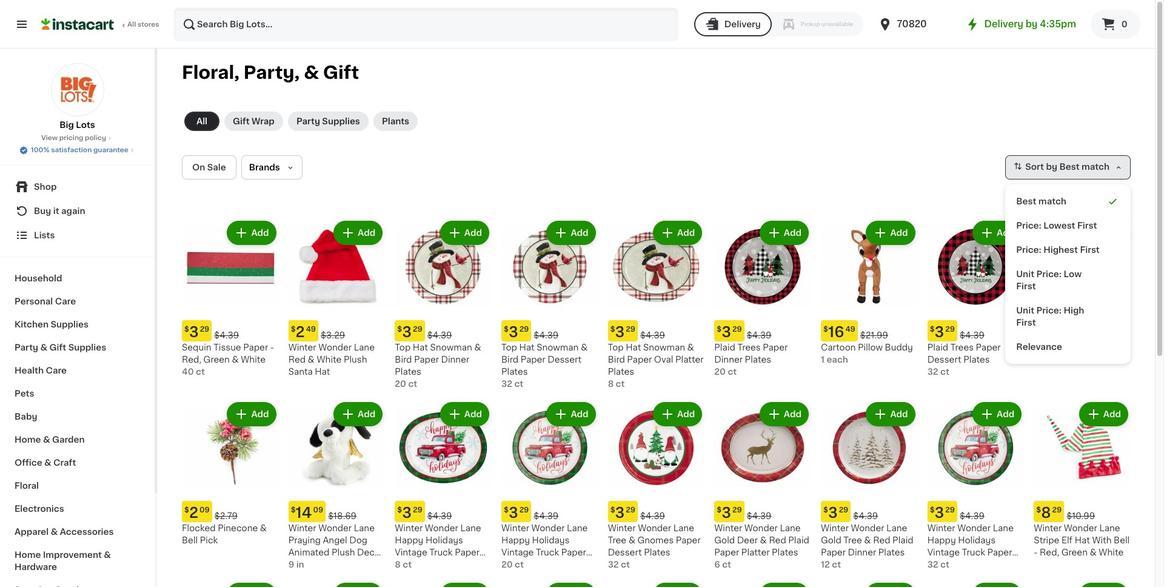 Task type: vqa. For each thing, say whether or not it's contained in the screenshot.
leftmost Gold
yes



Task type: locate. For each thing, give the bounding box(es) containing it.
2 home from the top
[[15, 551, 41, 559]]

3 inside $ 3 29 $4.39 top hat snowman & bird paper oval platter plates 8 ct
[[615, 325, 625, 339]]

pick down flocked
[[200, 536, 218, 545]]

0 horizontal spatial bell
[[182, 536, 198, 545]]

unit price: high first option
[[1011, 298, 1126, 335]]

$ 2 49 $3.29 winter wonder lane red & white plush santa hat
[[289, 325, 375, 376]]

care down party & gift supplies
[[46, 366, 67, 375]]

2 trees from the left
[[951, 343, 974, 352]]

0 vertical spatial supplies
[[322, 117, 360, 126]]

gift down kitchen supplies
[[49, 343, 66, 352]]

40
[[182, 367, 194, 376]]

1 vertical spatial by
[[1047, 163, 1058, 171]]

1 vertical spatial plush
[[332, 549, 355, 557]]

white down "with"
[[1099, 549, 1124, 557]]

winter for winter wonder lane stripe elf hat with bell - red, green & white
[[1034, 524, 1062, 533]]

2 horizontal spatial holidays
[[959, 536, 996, 545]]

winter wonder lane gold deer & red plaid paper platter plates 6 ct
[[715, 524, 810, 569]]

-
[[270, 343, 274, 352], [1034, 549, 1038, 557], [289, 561, 292, 569]]

lane inside 'winter wonder lane happy holidays vintage truck paper dinner plates'
[[567, 524, 588, 533]]

winter
[[289, 343, 316, 352], [502, 524, 530, 533], [821, 524, 849, 533], [289, 524, 316, 533], [395, 524, 423, 533], [608, 524, 636, 533], [715, 524, 743, 533], [928, 524, 956, 533], [1034, 524, 1062, 533]]

paper inside winter wonder lane gold deer & red plaid paper platter plates 6 ct
[[715, 549, 740, 557]]

29 for the $3.29 original price: $4.39 element corresponding to $ 3 29 $4.39 plaid trees paper dessert plates 32 ct
[[946, 326, 955, 333]]

3 inside $ 3 29 $4.39 plaid trees paper dessert plates 32 ct
[[935, 325, 945, 339]]

wonder
[[319, 343, 352, 352], [532, 524, 565, 533], [851, 524, 885, 533], [319, 524, 352, 533], [425, 524, 458, 533], [638, 524, 672, 533], [745, 524, 778, 533], [958, 524, 991, 533], [1064, 524, 1098, 533]]

green down elf
[[1062, 549, 1088, 557]]

view pricing policy link
[[41, 133, 113, 143]]

pick inside flocked pinecone & bell pick
[[200, 536, 218, 545]]

12
[[821, 561, 830, 569]]

0 horizontal spatial match
[[1039, 197, 1067, 206]]

happy up "20 ct"
[[502, 536, 530, 545]]

hat inside $ 2 49 $3.29 winter wonder lane red & white plush santa hat
[[315, 367, 330, 376]]

1 horizontal spatial truck
[[536, 549, 559, 557]]

vintage for 32 ct
[[928, 549, 960, 557]]

top
[[502, 343, 517, 352], [395, 343, 411, 352], [608, 343, 624, 352]]

winter inside the winter wonder lane happy holidays vintage truck paper dessert plates
[[928, 524, 956, 533]]

happy for 32
[[928, 536, 956, 545]]

2 horizontal spatial red
[[874, 536, 891, 545]]

lane for winter wonder lane tree & gnomes paper dessert plates 32 ct
[[674, 524, 694, 533]]

dessert
[[548, 355, 582, 364], [928, 355, 962, 364], [608, 549, 642, 557], [928, 561, 962, 569]]

white inside 'winter wonder lane praying angel dog animated plush decor - white & black'
[[294, 561, 319, 569]]

1 horizontal spatial bird
[[502, 355, 519, 364]]

snowman inside the $ 3 29 $4.39 top hat snowman & bird paper dinner plates 20 ct
[[430, 343, 472, 352]]

home inside home improvement & hardware
[[15, 551, 41, 559]]

all up on
[[196, 117, 207, 126]]

1 snowman from the left
[[537, 343, 579, 352]]

plush down $3.29
[[344, 355, 367, 364]]

product group containing 8
[[1034, 400, 1131, 559]]

white down $3.29
[[317, 355, 342, 364]]

0 vertical spatial party
[[297, 117, 320, 126]]

2 horizontal spatial top
[[608, 343, 624, 352]]

0 vertical spatial best
[[1060, 163, 1080, 171]]

best right sort by
[[1060, 163, 1080, 171]]

2 tree from the left
[[608, 536, 627, 545]]

49 for 16
[[846, 326, 856, 333]]

29
[[200, 326, 209, 333], [520, 326, 529, 333], [413, 326, 423, 333], [626, 326, 636, 333], [733, 326, 742, 333], [946, 326, 955, 333], [520, 507, 529, 514], [839, 507, 849, 514], [413, 507, 423, 514], [626, 507, 636, 514], [733, 507, 742, 514], [946, 507, 955, 514], [1053, 507, 1062, 514]]

product group containing 14
[[289, 400, 385, 571]]

plush
[[344, 355, 367, 364], [332, 549, 355, 557]]

kitchen
[[15, 320, 49, 329]]

5 $ 3 29 from the left
[[717, 506, 742, 520]]

unit for unit price: low first
[[1017, 270, 1035, 278]]

2 snowman from the left
[[430, 343, 472, 352]]

holidays inside the winter wonder lane happy holidays vintage truck paper dessert plates
[[959, 536, 996, 545]]

top inside $ 3 29 $4.39 top hat snowman & bird paper oval platter plates 8 ct
[[608, 343, 624, 352]]

winter wonder lane gold tree & red plaid paper dinner plates 12 ct
[[821, 524, 914, 569]]

2 for $ 2 49 $3.29 winter wonder lane red & white plush santa hat
[[296, 325, 305, 339]]

0 vertical spatial pick
[[1108, 343, 1126, 352]]

winter for winter wonder lane happy holidays vintage truck paper dessert plates
[[928, 524, 956, 533]]

49 inside $ 16 49
[[846, 326, 856, 333]]

0 horizontal spatial 2
[[189, 506, 198, 520]]

1 vertical spatial -
[[1034, 549, 1038, 557]]

1 horizontal spatial red
[[769, 536, 787, 545]]

3 bird from the left
[[608, 355, 625, 364]]

3 inside the $ 3 29 $4.39 top hat snowman & bird paper dinner plates 20 ct
[[402, 325, 412, 339]]

0 horizontal spatial 8
[[395, 561, 401, 569]]

trees inside $ 3 29 $4.39 plaid trees paper dinner plates 20 ct
[[738, 343, 761, 352]]

winter inside winter wonder lane tree & gnomes paper dessert plates 32 ct
[[608, 524, 636, 533]]

dinner inside $ 3 29 $4.39 plaid trees paper dinner plates 20 ct
[[715, 355, 743, 364]]

add button
[[228, 222, 275, 244], [335, 222, 382, 244], [441, 222, 488, 244], [548, 222, 595, 244], [655, 222, 701, 244], [761, 222, 808, 244], [868, 222, 914, 244], [974, 222, 1021, 244], [228, 403, 275, 425], [335, 403, 382, 425], [441, 403, 488, 425], [548, 403, 595, 425], [655, 403, 701, 425], [761, 403, 808, 425], [868, 403, 914, 425], [974, 403, 1021, 425], [1081, 403, 1128, 425]]

0 vertical spatial unit
[[1017, 270, 1035, 278]]

1 holidays from the left
[[532, 536, 570, 545]]

$ for $8.29 original price: $10.99 element
[[1037, 507, 1042, 514]]

party supplies
[[297, 117, 360, 126]]

buy it again link
[[7, 199, 147, 223]]

dinner inside winter wonder lane gold tree & red plaid paper dinner plates 12 ct
[[848, 549, 877, 557]]

sort by list box
[[1006, 184, 1131, 364]]

bell down flocked
[[182, 536, 198, 545]]

1 horizontal spatial gift
[[233, 117, 250, 126]]

plates inside $ 3 29 $4.39 plaid trees paper dinner plates 20 ct
[[745, 355, 772, 364]]

1 horizontal spatial green
[[1062, 549, 1088, 557]]

0 vertical spatial by
[[1026, 19, 1038, 29]]

best down the sort
[[1017, 197, 1037, 206]]

plush up black
[[332, 549, 355, 557]]

wonder for winter wonder lane happy holidays vintage truck paper platter plates
[[425, 524, 458, 533]]

0 vertical spatial match
[[1082, 163, 1110, 171]]

hardware
[[15, 563, 57, 571]]

$3.29 original price: $4.39 element for $ 3 29 $4.39 plaid trees paper dinner plates 20 ct
[[715, 320, 812, 341]]

hat for winter wonder lane stripe elf hat with bell - red, green & white
[[1075, 536, 1090, 545]]

high
[[1064, 306, 1085, 315]]

gold left deer
[[715, 536, 735, 545]]

0 horizontal spatial truck
[[430, 549, 453, 557]]

09 up flocked
[[200, 507, 210, 514]]

paper inside $ 3 29 $4.39 plaid trees paper dessert plates 32 ct
[[976, 343, 1001, 352]]

2 left $3.29
[[296, 325, 305, 339]]

red, up '40'
[[182, 355, 201, 364]]

$ 3 29 up winter wonder lane gold tree & red plaid paper dinner plates 12 ct
[[824, 506, 849, 520]]

0 horizontal spatial by
[[1026, 19, 1038, 29]]

$ 3 29 up winter wonder lane happy holidays vintage truck paper platter plates
[[398, 506, 423, 520]]

buy
[[34, 207, 51, 215]]

paper inside $ 3 29 $4.39 plaid trees paper dinner plates 20 ct
[[763, 343, 788, 352]]

0 horizontal spatial gold
[[715, 536, 735, 545]]

holidays for dessert
[[959, 536, 996, 545]]

bird
[[502, 355, 519, 364], [395, 355, 412, 364], [608, 355, 625, 364]]

add button for winter wonder lane praying angel dog animated plush decor - white & black
[[335, 403, 382, 425]]

1 horizontal spatial party
[[297, 117, 320, 126]]

match up price: lowest first
[[1039, 197, 1067, 206]]

49 for 2
[[306, 326, 316, 333]]

2 bird from the left
[[395, 355, 412, 364]]

1 bell from the left
[[182, 536, 198, 545]]

$ 3 29 $4.39 sequin tissue paper - red, green & white 40 ct
[[182, 325, 274, 376]]

2 up flocked
[[189, 506, 198, 520]]

lane inside winter wonder lane happy holidays vintage truck paper platter plates
[[461, 524, 481, 533]]

add for winter wonder lane gold tree & red plaid paper dinner plates
[[891, 410, 908, 418]]

3 for the $3.29 original price: $4.39 element for $ 3 29 $4.39 plaid trees paper dinner plates 20 ct
[[722, 325, 732, 339]]

3 $ 3 29 from the left
[[398, 506, 423, 520]]

unit inside unit price: high first
[[1017, 306, 1035, 315]]

1 horizontal spatial 20
[[502, 561, 513, 569]]

add for top hat snowman & bird paper dessert plates
[[571, 229, 589, 237]]

office & craft link
[[7, 451, 147, 474]]

32 inside the $ 3 29 $4.39 top hat snowman & bird paper dessert plates 32 ct
[[502, 380, 513, 388]]

top inside the $ 3 29 $4.39 top hat snowman & bird paper dinner plates 20 ct
[[395, 343, 411, 352]]

hat for $ 3 29 $4.39 top hat snowman & bird paper oval platter plates 8 ct
[[626, 343, 641, 352]]

2 inside $ 2 49 $3.29 winter wonder lane red & white plush santa hat
[[296, 325, 305, 339]]

0 vertical spatial -
[[270, 343, 274, 352]]

best
[[1060, 163, 1080, 171], [1017, 197, 1037, 206]]

0 horizontal spatial delivery
[[725, 20, 761, 29]]

all stores link
[[41, 7, 160, 41]]

floral
[[15, 482, 39, 490]]

$ 3 29 $4.39 top hat snowman & bird paper dessert plates 32 ct
[[502, 325, 588, 388]]

unit
[[1017, 270, 1035, 278], [1017, 306, 1035, 315]]

best match up price: lowest first
[[1017, 197, 1067, 206]]

top for $ 3 29 $4.39 top hat snowman & bird paper dessert plates 32 ct
[[502, 343, 517, 352]]

vintage for 20 ct
[[502, 549, 534, 557]]

2 horizontal spatial gift
[[323, 64, 359, 81]]

$ 3 29 for winter wonder lane tree & gnomes paper dessert plates
[[611, 506, 636, 520]]

29 inside $ 8 29
[[1053, 507, 1062, 514]]

ct
[[196, 367, 205, 376], [728, 367, 737, 376], [941, 367, 950, 376], [515, 380, 524, 388], [408, 380, 417, 388], [616, 380, 625, 388], [515, 561, 524, 569], [832, 561, 841, 569], [403, 561, 412, 569], [621, 561, 630, 569], [723, 561, 732, 569], [941, 561, 950, 569]]

add for flocked pinecone & bell pick
[[251, 410, 269, 418]]

1 vertical spatial red,
[[1040, 549, 1060, 557]]

& inside $ 2 49 $3.29 winter wonder lane red & white plush santa hat
[[308, 355, 315, 364]]

& inside winter wonder lane gold tree & red plaid paper dinner plates 12 ct
[[865, 536, 871, 545]]

home up office
[[15, 436, 41, 444]]

32 inside winter wonder lane tree & gnomes paper dessert plates 32 ct
[[608, 561, 619, 569]]

apparel & accessories
[[15, 528, 114, 536]]

$ for winter wonder lane gold tree & red plaid paper dinner plates 12 ct the $3.29 original price: $4.39 element
[[824, 507, 829, 514]]

gold left leaf
[[1034, 343, 1055, 352]]

household
[[15, 274, 62, 283]]

32
[[928, 367, 939, 376], [502, 380, 513, 388], [608, 561, 619, 569], [928, 561, 939, 569]]

wonder for winter wonder lane stripe elf hat with bell - red, green & white
[[1064, 524, 1098, 533]]

care for personal care
[[55, 297, 76, 306]]

1 horizontal spatial 49
[[846, 326, 856, 333]]

party & gift supplies link
[[7, 336, 147, 359]]

happy up 32 ct
[[928, 536, 956, 545]]

green inside $ 3 29 $4.39 sequin tissue paper - red, green & white 40 ct
[[204, 355, 230, 364]]

1 horizontal spatial match
[[1082, 163, 1110, 171]]

hat inside the $ 3 29 $4.39 top hat snowman & bird paper dinner plates 20 ct
[[413, 343, 428, 352]]

0 vertical spatial red,
[[182, 355, 201, 364]]

1 home from the top
[[15, 436, 41, 444]]

2 unit from the top
[[1017, 306, 1035, 315]]

1 horizontal spatial tree
[[844, 536, 862, 545]]

$ 3 29 for winter wonder lane happy holidays vintage truck paper platter plates
[[398, 506, 423, 520]]

1 horizontal spatial delivery
[[985, 19, 1024, 29]]

1 unit from the top
[[1017, 270, 1035, 278]]

truck inside 'winter wonder lane happy holidays vintage truck paper dinner plates'
[[536, 549, 559, 557]]

1 49 from the left
[[846, 326, 856, 333]]

electronics link
[[7, 497, 147, 520]]

vintage up 8 ct
[[395, 549, 427, 557]]

add for plaid trees paper dinner plates
[[784, 229, 802, 237]]

1 horizontal spatial snowman
[[537, 343, 579, 352]]

- down the stripe
[[1034, 549, 1038, 557]]

1 vertical spatial platter
[[742, 549, 770, 557]]

0 vertical spatial 8
[[608, 380, 614, 388]]

- right tissue
[[270, 343, 274, 352]]

$3.29 original price: $4.39 element for winter wonder lane tree & gnomes paper dessert plates 32 ct
[[608, 501, 705, 522]]

red for winter wonder lane gold tree & red plaid paper dinner plates 12 ct
[[874, 536, 891, 545]]

plates inside winter wonder lane tree & gnomes paper dessert plates 32 ct
[[644, 549, 671, 557]]

$2.09 original price: $2.79 element
[[182, 501, 279, 522]]

$4.39 inside $ 3 29 $4.39 sequin tissue paper - red, green & white 40 ct
[[214, 331, 239, 339]]

$3.29 original price: $4.39 element
[[182, 320, 279, 341], [502, 320, 598, 341], [395, 320, 492, 341], [608, 320, 705, 341], [715, 320, 812, 341], [928, 320, 1025, 341], [502, 501, 598, 522], [821, 501, 918, 522], [395, 501, 492, 522], [608, 501, 705, 522], [715, 501, 812, 522], [928, 501, 1025, 522]]

29 for the $3.29 original price: $4.39 element related to $ 3 29 $4.39 top hat snowman & bird paper dessert plates 32 ct
[[520, 326, 529, 333]]

1 horizontal spatial all
[[196, 117, 207, 126]]

$4.39 inside $ 3 29 $4.39 top hat snowman & bird paper oval platter plates 8 ct
[[641, 331, 665, 339]]

0 horizontal spatial bird
[[395, 355, 412, 364]]

product group
[[182, 218, 279, 378], [289, 218, 385, 378], [395, 218, 492, 390], [502, 218, 598, 390], [608, 218, 705, 390], [715, 218, 812, 378], [821, 218, 918, 366], [928, 218, 1025, 378], [1034, 218, 1131, 353], [182, 400, 279, 547], [289, 400, 385, 571], [395, 400, 492, 571], [502, 400, 598, 571], [608, 400, 705, 571], [715, 400, 812, 571], [821, 400, 918, 571], [928, 400, 1025, 571], [1034, 400, 1131, 559], [182, 581, 279, 587], [289, 581, 385, 587], [395, 581, 492, 587], [502, 581, 598, 587], [608, 581, 705, 587], [715, 581, 812, 587], [821, 581, 918, 587], [928, 581, 1025, 587], [1034, 581, 1131, 587]]

$10.99
[[1067, 512, 1096, 521]]

animated
[[289, 549, 330, 557]]

2
[[296, 325, 305, 339], [189, 506, 198, 520]]

plaid
[[715, 343, 736, 352], [928, 343, 949, 352], [893, 536, 914, 545], [789, 536, 810, 545]]

lane inside the winter wonder lane stripe elf hat with bell - red, green & white
[[1100, 524, 1121, 533]]

supplies
[[322, 117, 360, 126], [51, 320, 89, 329], [68, 343, 106, 352]]

add button for winter wonder lane happy holidays vintage truck paper dinner plates
[[548, 403, 595, 425]]

lane for winter wonder lane gold tree & red plaid paper dinner plates 12 ct
[[887, 524, 908, 533]]

1 horizontal spatial vintage
[[502, 549, 534, 557]]

snowman
[[537, 343, 579, 352], [430, 343, 472, 352], [643, 343, 685, 352]]

gift up party supplies link
[[323, 64, 359, 81]]

craft
[[53, 459, 76, 467]]

tree inside winter wonder lane gold tree & red plaid paper dinner plates 12 ct
[[844, 536, 862, 545]]

add for winter wonder lane tree & gnomes paper dessert plates
[[678, 410, 695, 418]]

home for home & garden
[[15, 436, 41, 444]]

2 horizontal spatial bird
[[608, 355, 625, 364]]

0 horizontal spatial top
[[395, 343, 411, 352]]

view
[[41, 135, 58, 141]]

leaf
[[1057, 343, 1076, 352]]

2 09 from the left
[[313, 507, 323, 514]]

3 for winter wonder lane gold tree & red plaid paper dinner plates 12 ct the $3.29 original price: $4.39 element
[[829, 506, 838, 520]]

vintage up "20 ct"
[[502, 549, 534, 557]]

delivery button
[[694, 12, 772, 36]]

pick right pine
[[1108, 343, 1126, 352]]

relevance
[[1017, 343, 1063, 351]]

1 vertical spatial supplies
[[51, 320, 89, 329]]

hat inside $ 3 29 $4.39 top hat snowman & bird paper oval platter plates 8 ct
[[626, 343, 641, 352]]

home & garden link
[[7, 428, 147, 451]]

1 horizontal spatial by
[[1047, 163, 1058, 171]]

29 for the $3.29 original price: $4.39 element associated with $ 3 29 $4.39 top hat snowman & bird paper oval platter plates 8 ct
[[626, 326, 636, 333]]

$ for the $3.29 original price: $4.39 element associated with $ 3 29 $4.39 sequin tissue paper - red, green & white 40 ct
[[184, 326, 189, 333]]

it
[[53, 207, 59, 215]]

20
[[715, 367, 726, 376], [395, 380, 406, 388], [502, 561, 513, 569]]

party supplies link
[[288, 112, 369, 131]]

0 horizontal spatial tree
[[608, 536, 627, 545]]

pick for bell
[[200, 536, 218, 545]]

09 inside $ 2 09
[[200, 507, 210, 514]]

$ inside $ 3 29 $4.39 plaid trees paper dinner plates 20 ct
[[717, 326, 722, 333]]

0 vertical spatial platter
[[676, 355, 704, 364]]

0 horizontal spatial platter
[[395, 561, 423, 569]]

red, down the stripe
[[1040, 549, 1060, 557]]

pick
[[1108, 343, 1126, 352], [200, 536, 218, 545]]

first
[[1078, 221, 1097, 230], [1081, 246, 1100, 254], [1017, 282, 1036, 291], [1017, 318, 1036, 327]]

1 horizontal spatial -
[[289, 561, 292, 569]]

truck inside winter wonder lane happy holidays vintage truck paper platter plates
[[430, 549, 453, 557]]

gold leaf & pine pick
[[1034, 343, 1126, 352]]

$ for $2.09 original price: $2.79 element on the bottom left
[[184, 507, 189, 514]]

$3.29 original price: $4.39 element for $ 3 29 $4.39 sequin tissue paper - red, green & white 40 ct
[[182, 320, 279, 341]]

delivery inside "link"
[[985, 19, 1024, 29]]

winter for winter wonder lane tree & gnomes paper dessert plates 32 ct
[[608, 524, 636, 533]]

price: left high at the right of the page
[[1037, 306, 1062, 315]]

match up best match option
[[1082, 163, 1110, 171]]

wonder for winter wonder lane happy holidays vintage truck paper dinner plates
[[532, 524, 565, 533]]

first right lowest
[[1078, 221, 1097, 230]]

wonder inside winter wonder lane tree & gnomes paper dessert plates 32 ct
[[638, 524, 672, 533]]

2 horizontal spatial 8
[[1042, 506, 1052, 520]]

match
[[1082, 163, 1110, 171], [1039, 197, 1067, 206]]

white down tissue
[[241, 355, 266, 364]]

$4.39 inside $ 3 29 $4.39 plaid trees paper dessert plates 32 ct
[[960, 331, 985, 339]]

party up "health"
[[15, 343, 38, 352]]

vintage inside the winter wonder lane happy holidays vintage truck paper dessert plates
[[928, 549, 960, 557]]

home & garden
[[15, 436, 85, 444]]

$ 14 09
[[291, 506, 323, 520]]

1 horizontal spatial 8
[[608, 380, 614, 388]]

1 vertical spatial all
[[196, 117, 207, 126]]

gold
[[1034, 343, 1055, 352], [821, 536, 842, 545], [715, 536, 735, 545]]

0 horizontal spatial green
[[204, 355, 230, 364]]

49 left $3.29
[[306, 326, 316, 333]]

by right the sort
[[1047, 163, 1058, 171]]

relevance option
[[1011, 335, 1126, 359]]

best match up best match option
[[1060, 163, 1110, 171]]

trees for $ 3 29 $4.39 plaid trees paper dessert plates 32 ct
[[951, 343, 974, 352]]

2 horizontal spatial 20
[[715, 367, 726, 376]]

3 top from the left
[[608, 343, 624, 352]]

home improvement & hardware
[[15, 551, 111, 571]]

$ 3 29 up the winter wonder lane happy holidays vintage truck paper dessert plates
[[930, 506, 955, 520]]

satisfaction
[[51, 147, 92, 153]]

care up kitchen supplies link
[[55, 297, 76, 306]]

$4.39
[[214, 331, 239, 339], [534, 331, 559, 339], [427, 331, 452, 339], [641, 331, 665, 339], [747, 331, 772, 339], [960, 331, 985, 339], [534, 512, 559, 521], [854, 512, 878, 521], [427, 512, 452, 521], [641, 512, 665, 521], [747, 512, 772, 521], [960, 512, 985, 521]]

3 truck from the left
[[962, 549, 986, 557]]

wonder for winter wonder lane gold deer & red plaid paper platter plates 6 ct
[[745, 524, 778, 533]]

0 vertical spatial green
[[204, 355, 230, 364]]

add button for winter wonder lane happy holidays vintage truck paper dessert plates
[[974, 403, 1021, 425]]

paper inside the $ 3 29 $4.39 top hat snowman & bird paper dessert plates 32 ct
[[521, 355, 546, 364]]

ct inside $ 3 29 $4.39 sequin tissue paper - red, green & white 40 ct
[[196, 367, 205, 376]]

3 happy from the left
[[928, 536, 956, 545]]

$ inside the $ 3 29 $4.39 top hat snowman & bird paper dessert plates 32 ct
[[504, 326, 509, 333]]

baby link
[[7, 405, 147, 428]]

1 horizontal spatial red,
[[1040, 549, 1060, 557]]

1 tree from the left
[[844, 536, 862, 545]]

2 holidays from the left
[[426, 536, 463, 545]]

wonder inside winter wonder lane gold deer & red plaid paper platter plates 6 ct
[[745, 524, 778, 533]]

- left in
[[289, 561, 292, 569]]

09 inside "$ 14 09"
[[313, 507, 323, 514]]

1 horizontal spatial top
[[502, 343, 517, 352]]

snowman inside $ 3 29 $4.39 top hat snowman & bird paper oval platter plates 8 ct
[[643, 343, 685, 352]]

by
[[1026, 19, 1038, 29], [1047, 163, 1058, 171]]

$2.79
[[215, 512, 238, 521]]

white down "animated"
[[294, 561, 319, 569]]

dog
[[350, 536, 368, 545]]

office
[[15, 459, 42, 467]]

green down tissue
[[204, 355, 230, 364]]

vintage up 32 ct
[[928, 549, 960, 557]]

8 inside product group
[[1042, 506, 1052, 520]]

unit down unit price: low first in the top right of the page
[[1017, 306, 1035, 315]]

2 49 from the left
[[306, 326, 316, 333]]

1 vertical spatial 20
[[395, 380, 406, 388]]

1 09 from the left
[[200, 507, 210, 514]]

& inside winter wonder lane tree & gnomes paper dessert plates 32 ct
[[629, 536, 636, 545]]

$ for the $3.29 original price: $4.39 element corresponding to $ 3 29 $4.39 plaid trees paper dessert plates 32 ct
[[930, 326, 935, 333]]

health care
[[15, 366, 67, 375]]

09 right 14
[[313, 507, 323, 514]]

$ 3 29 for winter wonder lane gold tree & red plaid paper dinner plates
[[824, 506, 849, 520]]

gold up 12
[[821, 536, 842, 545]]

1 $ 3 29 from the left
[[504, 506, 529, 520]]

0 horizontal spatial trees
[[738, 343, 761, 352]]

1 top from the left
[[502, 343, 517, 352]]

baby
[[15, 412, 37, 421]]

2 horizontal spatial snowman
[[643, 343, 685, 352]]

2 vertical spatial platter
[[395, 561, 423, 569]]

platter
[[676, 355, 704, 364], [742, 549, 770, 557], [395, 561, 423, 569]]

first up unit price: high first
[[1017, 282, 1036, 291]]

winter wonder lane happy holidays vintage truck paper dessert plates
[[928, 524, 1014, 569]]

4 $ 3 29 from the left
[[611, 506, 636, 520]]

party right wrap
[[297, 117, 320, 126]]

1 horizontal spatial holidays
[[532, 536, 570, 545]]

0 vertical spatial best match
[[1060, 163, 1110, 171]]

9 in
[[289, 561, 304, 569]]

plates inside the $ 3 29 $4.39 top hat snowman & bird paper dinner plates 20 ct
[[395, 367, 421, 376]]

0 horizontal spatial 20
[[395, 380, 406, 388]]

hat for $ 3 29 $4.39 top hat snowman & bird paper dessert plates 32 ct
[[520, 343, 535, 352]]

unit down the price: highest first
[[1017, 270, 1035, 278]]

0 vertical spatial 2
[[296, 325, 305, 339]]

3 holidays from the left
[[959, 536, 996, 545]]

paper inside winter wonder lane happy holidays vintage truck paper platter plates
[[455, 549, 480, 557]]

2 horizontal spatial happy
[[928, 536, 956, 545]]

29 inside $ 3 29 $4.39 plaid trees paper dinner plates 20 ct
[[733, 326, 742, 333]]

supplies left plants link
[[322, 117, 360, 126]]

100% satisfaction guarantee button
[[19, 143, 136, 155]]

truck inside the winter wonder lane happy holidays vintage truck paper dessert plates
[[962, 549, 986, 557]]

first right highest
[[1081, 246, 1100, 254]]

gift left wrap
[[233, 117, 250, 126]]

1 horizontal spatial best
[[1060, 163, 1080, 171]]

2 bell from the left
[[1114, 536, 1130, 545]]

winter inside 'winter wonder lane praying angel dog animated plush decor - white & black'
[[289, 524, 316, 533]]

0 horizontal spatial all
[[127, 21, 136, 28]]

$ inside $ 3 29 $4.39 top hat snowman & bird paper oval platter plates 8 ct
[[611, 326, 615, 333]]

2 happy from the left
[[395, 536, 424, 545]]

1 vertical spatial match
[[1039, 197, 1067, 206]]

1 vertical spatial pick
[[200, 536, 218, 545]]

$3.29 original price: $4.39 element for $ 3 29 $4.39 plaid trees paper dessert plates 32 ct
[[928, 320, 1025, 341]]

1 horizontal spatial platter
[[676, 355, 704, 364]]

unit for unit price: high first
[[1017, 306, 1035, 315]]

3 vintage from the left
[[928, 549, 960, 557]]

1 vertical spatial 8
[[1042, 506, 1052, 520]]

platter inside $ 3 29 $4.39 top hat snowman & bird paper oval platter plates 8 ct
[[676, 355, 704, 364]]

wonder inside 'winter wonder lane praying angel dog animated plush decor - white & black'
[[319, 524, 352, 533]]

1 horizontal spatial 2
[[296, 325, 305, 339]]

winter inside the winter wonder lane stripe elf hat with bell - red, green & white
[[1034, 524, 1062, 533]]

2 $ 3 29 from the left
[[824, 506, 849, 520]]

3 inside $ 3 29 $4.39 plaid trees paper dinner plates 20 ct
[[722, 325, 732, 339]]

$ inside $ 3 29 $4.39 sequin tissue paper - red, green & white 40 ct
[[184, 326, 189, 333]]

- inside $ 3 29 $4.39 sequin tissue paper - red, green & white 40 ct
[[270, 343, 274, 352]]

1 bird from the left
[[502, 355, 519, 364]]

$ inside $ 2 09
[[184, 507, 189, 514]]

0 horizontal spatial holidays
[[426, 536, 463, 545]]

0 horizontal spatial gift
[[49, 343, 66, 352]]

add button for winter wonder lane tree & gnomes paper dessert plates
[[655, 403, 701, 425]]

add button for top hat snowman & bird paper oval platter plates
[[655, 222, 701, 244]]

6 $ 3 29 from the left
[[930, 506, 955, 520]]

winter inside winter wonder lane happy holidays vintage truck paper platter plates
[[395, 524, 423, 533]]

each
[[827, 355, 849, 364]]

all left 'stores'
[[127, 21, 136, 28]]

tissue
[[214, 343, 241, 352]]

1 truck from the left
[[536, 549, 559, 557]]

3 snowman from the left
[[643, 343, 685, 352]]

1 horizontal spatial happy
[[502, 536, 530, 545]]

& inside the winter wonder lane stripe elf hat with bell - red, green & white
[[1090, 549, 1097, 557]]

delivery for delivery
[[725, 20, 761, 29]]

$ 3 29 up deer
[[717, 506, 742, 520]]

by left 4:35pm
[[1026, 19, 1038, 29]]

dessert inside the $ 3 29 $4.39 top hat snowman & bird paper dessert plates 32 ct
[[548, 355, 582, 364]]

70820
[[897, 19, 927, 29]]

0 vertical spatial all
[[127, 21, 136, 28]]

ct inside $ 3 29 $4.39 plaid trees paper dessert plates 32 ct
[[941, 367, 950, 376]]

2 truck from the left
[[430, 549, 453, 557]]

0 horizontal spatial red
[[289, 355, 306, 364]]

1 horizontal spatial pick
[[1108, 343, 1126, 352]]

2 top from the left
[[395, 343, 411, 352]]

2 vintage from the left
[[395, 549, 427, 557]]

green
[[204, 355, 230, 364], [1062, 549, 1088, 557]]

add button for top hat snowman & bird paper dinner plates
[[441, 222, 488, 244]]

2 horizontal spatial platter
[[742, 549, 770, 557]]

add button for top hat snowman & bird paper dessert plates
[[548, 222, 595, 244]]

49
[[846, 326, 856, 333], [306, 326, 316, 333]]

0 horizontal spatial vintage
[[395, 549, 427, 557]]

unit inside unit price: low first
[[1017, 270, 1035, 278]]

wonder for winter wonder lane gold tree & red plaid paper dinner plates 12 ct
[[851, 524, 885, 533]]

happy up 8 ct
[[395, 536, 424, 545]]

1 trees from the left
[[738, 343, 761, 352]]

all for all
[[196, 117, 207, 126]]

white inside $ 2 49 $3.29 winter wonder lane red & white plush santa hat
[[317, 355, 342, 364]]

$ 3 29 $4.39 top hat snowman & bird paper oval platter plates 8 ct
[[608, 325, 704, 388]]

bell right "with"
[[1114, 536, 1130, 545]]

price: highest first
[[1017, 246, 1100, 254]]

0 horizontal spatial 49
[[306, 326, 316, 333]]

1 vertical spatial home
[[15, 551, 41, 559]]

plush inside 'winter wonder lane praying angel dog animated plush decor - white & black'
[[332, 549, 355, 557]]

by inside field
[[1047, 163, 1058, 171]]

wonder for winter wonder lane praying angel dog animated plush decor - white & black
[[319, 524, 352, 533]]

2 horizontal spatial -
[[1034, 549, 1038, 557]]

lane inside winter wonder lane tree & gnomes paper dessert plates 32 ct
[[674, 524, 694, 533]]

plaid inside winter wonder lane gold tree & red plaid paper dinner plates 12 ct
[[893, 536, 914, 545]]

plants link
[[374, 112, 418, 131]]

$ for the $3.29 original price: $4.39 element for $ 3 29 $4.39 top hat snowman & bird paper dinner plates 20 ct
[[398, 326, 402, 333]]

1 vertical spatial unit
[[1017, 306, 1035, 315]]

$ for the $3.29 original price: $4.39 element related to winter wonder lane tree & gnomes paper dessert plates 32 ct
[[611, 507, 615, 514]]

ct inside winter wonder lane tree & gnomes paper dessert plates 32 ct
[[621, 561, 630, 569]]

$ 3 29 $4.39 plaid trees paper dessert plates 32 ct
[[928, 325, 1001, 376]]

29 for the $3.29 original price: $4.39 element for $ 3 29 $4.39 plaid trees paper dinner plates 20 ct
[[733, 326, 742, 333]]

0 vertical spatial home
[[15, 436, 41, 444]]

1 vertical spatial care
[[46, 366, 67, 375]]

unit price: low first
[[1017, 270, 1082, 291]]

bird inside the $ 3 29 $4.39 top hat snowman & bird paper dessert plates 32 ct
[[502, 355, 519, 364]]

49 right 16
[[846, 326, 856, 333]]

supplies up the party & gift supplies link
[[51, 320, 89, 329]]

add for cartoon pillow buddy
[[891, 229, 908, 237]]

by for sort
[[1047, 163, 1058, 171]]

first up relevance
[[1017, 318, 1036, 327]]

29 for $8.29 original price: $10.99 element
[[1053, 507, 1062, 514]]

$3.29 original price: $4.39 element for $ 3 29 $4.39 top hat snowman & bird paper dinner plates 20 ct
[[395, 320, 492, 341]]

None search field
[[173, 7, 679, 41]]

1 horizontal spatial 09
[[313, 507, 323, 514]]

$ 3 29 up winter wonder lane tree & gnomes paper dessert plates 32 ct
[[611, 506, 636, 520]]

0 vertical spatial care
[[55, 297, 76, 306]]

home up hardware
[[15, 551, 41, 559]]

1 happy from the left
[[502, 536, 530, 545]]

$3.29 original price: $4.39 element for winter wonder lane gold deer & red plaid paper platter plates 6 ct
[[715, 501, 812, 522]]

1 vertical spatial gift
[[233, 117, 250, 126]]

29 inside $ 3 29 $4.39 top hat snowman & bird paper oval platter plates 8 ct
[[626, 326, 636, 333]]

supplies down kitchen supplies link
[[68, 343, 106, 352]]

add
[[251, 229, 269, 237], [358, 229, 376, 237], [464, 229, 482, 237], [571, 229, 589, 237], [678, 229, 695, 237], [784, 229, 802, 237], [891, 229, 908, 237], [997, 229, 1015, 237], [251, 410, 269, 418], [358, 410, 376, 418], [464, 410, 482, 418], [571, 410, 589, 418], [678, 410, 695, 418], [784, 410, 802, 418], [891, 410, 908, 418], [997, 410, 1015, 418], [1104, 410, 1122, 418]]

price: left low
[[1037, 270, 1062, 278]]

1 vintage from the left
[[502, 549, 534, 557]]

0 horizontal spatial snowman
[[430, 343, 472, 352]]

0 vertical spatial plush
[[344, 355, 367, 364]]

$ 3 29 up 'winter wonder lane happy holidays vintage truck paper dinner plates' on the bottom
[[504, 506, 529, 520]]

2 horizontal spatial truck
[[962, 549, 986, 557]]



Task type: describe. For each thing, give the bounding box(es) containing it.
tree inside winter wonder lane tree & gnomes paper dessert plates 32 ct
[[608, 536, 627, 545]]

2 vertical spatial supplies
[[68, 343, 106, 352]]

add for plaid trees paper dessert plates
[[997, 229, 1015, 237]]

service type group
[[694, 12, 863, 36]]

platter inside winter wonder lane gold deer & red plaid paper platter plates 6 ct
[[742, 549, 770, 557]]

low
[[1064, 270, 1082, 278]]

plates inside winter wonder lane gold tree & red plaid paper dinner plates 12 ct
[[879, 549, 905, 557]]

trees for $ 3 29 $4.39 plaid trees paper dinner plates 20 ct
[[738, 343, 761, 352]]

stripe
[[1034, 536, 1060, 545]]

$ 3 29 $4.39 plaid trees paper dinner plates 20 ct
[[715, 325, 788, 376]]

red, inside the winter wonder lane stripe elf hat with bell - red, green & white
[[1040, 549, 1060, 557]]

add for winter wonder lane happy holidays vintage truck paper platter plates
[[464, 410, 482, 418]]

20 inside $ 3 29 $4.39 plaid trees paper dinner plates 20 ct
[[715, 367, 726, 376]]

100%
[[31, 147, 49, 153]]

$18.69
[[328, 512, 357, 521]]

price: left highest
[[1017, 246, 1042, 254]]

wonder inside $ 2 49 $3.29 winter wonder lane red & white plush santa hat
[[319, 343, 352, 352]]

$ for the $3.29 original price: $4.39 element for $ 3 29 $4.39 plaid trees paper dinner plates 20 ct
[[717, 326, 722, 333]]

kitchen supplies
[[15, 320, 89, 329]]

2 vertical spatial 20
[[502, 561, 513, 569]]

all link
[[184, 112, 220, 131]]

32 inside $ 3 29 $4.39 plaid trees paper dessert plates 32 ct
[[928, 367, 939, 376]]

party for party & gift supplies
[[15, 343, 38, 352]]

$4.39 inside the $ 3 29 $4.39 top hat snowman & bird paper dessert plates 32 ct
[[534, 331, 559, 339]]

$ inside $ 2 49 $3.29 winter wonder lane red & white plush santa hat
[[291, 326, 296, 333]]

3 for the $3.29 original price: $4.39 element related to winter wonder lane tree & gnomes paper dessert plates 32 ct
[[615, 506, 625, 520]]

4:35pm
[[1040, 19, 1077, 29]]

flocked
[[182, 524, 216, 533]]

bird for $ 3 29 $4.39 top hat snowman & bird paper dessert plates 32 ct
[[502, 355, 519, 364]]

unit price: low first option
[[1011, 262, 1126, 298]]

plates inside winter wonder lane happy holidays vintage truck paper platter plates
[[426, 561, 452, 569]]

price: inside unit price: low first
[[1037, 270, 1062, 278]]

& inside the $ 3 29 $4.39 top hat snowman & bird paper dessert plates 32 ct
[[581, 343, 588, 352]]

add button for plaid trees paper dinner plates
[[761, 222, 808, 244]]

Best match Sort by field
[[1006, 155, 1131, 180]]

add button for winter wonder lane gold tree & red plaid paper dinner plates
[[868, 403, 914, 425]]

dessert inside the winter wonder lane happy holidays vintage truck paper dessert plates
[[928, 561, 962, 569]]

home improvement & hardware link
[[7, 543, 147, 579]]

add button for winter wonder lane gold deer & red plaid paper platter plates
[[761, 403, 808, 425]]

bird for $ 3 29 $4.39 top hat snowman & bird paper dinner plates 20 ct
[[395, 355, 412, 364]]

plaid inside winter wonder lane gold deer & red plaid paper platter plates 6 ct
[[789, 536, 810, 545]]

add for winter wonder lane happy holidays vintage truck paper dinner plates
[[571, 410, 589, 418]]

apparel & accessories link
[[7, 520, 147, 543]]

red for winter wonder lane gold deer & red plaid paper platter plates 6 ct
[[769, 536, 787, 545]]

$ 16 49
[[824, 325, 856, 339]]

29 for the $3.29 original price: $4.39 element associated with $ 3 29 $4.39 sequin tissue paper - red, green & white 40 ct
[[200, 326, 209, 333]]

lane for winter wonder lane gold deer & red plaid paper platter plates 6 ct
[[780, 524, 801, 533]]

santa
[[289, 367, 313, 376]]

20 inside the $ 3 29 $4.39 top hat snowman & bird paper dinner plates 20 ct
[[395, 380, 406, 388]]

plates inside the $ 3 29 $4.39 top hat snowman & bird paper dessert plates 32 ct
[[502, 367, 528, 376]]

price: left lowest
[[1017, 221, 1042, 230]]

6
[[715, 561, 720, 569]]

lists
[[34, 231, 55, 240]]

$4.39 inside the $ 3 29 $4.39 top hat snowman & bird paper dinner plates 20 ct
[[427, 331, 452, 339]]

2 vertical spatial 8
[[395, 561, 401, 569]]

shop link
[[7, 175, 147, 199]]

sequin
[[182, 343, 211, 352]]

ct inside the $ 3 29 $4.39 top hat snowman & bird paper dinner plates 20 ct
[[408, 380, 417, 388]]

ct inside $ 3 29 $4.39 plaid trees paper dinner plates 20 ct
[[728, 367, 737, 376]]

first inside unit price: low first
[[1017, 282, 1036, 291]]

view pricing policy
[[41, 135, 106, 141]]

pillow
[[858, 343, 883, 352]]

add for top hat snowman & bird paper oval platter plates
[[678, 229, 695, 237]]

buddy
[[885, 343, 913, 352]]

$14.09 original price: $18.69 element
[[289, 501, 385, 522]]

elf
[[1062, 536, 1073, 545]]

$ 3 29 for winter wonder lane happy holidays vintage truck paper dinner plates
[[504, 506, 529, 520]]

snowman for $ 3 29 $4.39 top hat snowman & bird paper dinner plates 20 ct
[[430, 343, 472, 352]]

plates inside $ 3 29 $4.39 plaid trees paper dessert plates 32 ct
[[964, 355, 990, 364]]

8 ct
[[395, 561, 412, 569]]

party for party supplies
[[297, 117, 320, 126]]

best match option
[[1011, 189, 1126, 214]]

sort
[[1026, 163, 1045, 171]]

floral, party, & gift
[[182, 64, 359, 81]]

& inside $ 3 29 $4.39 sequin tissue paper - red, green & white 40 ct
[[232, 355, 239, 364]]

top for $ 3 29 $4.39 top hat snowman & bird paper oval platter plates 8 ct
[[608, 343, 624, 352]]

cartoon pillow buddy 1 each
[[821, 343, 913, 364]]

3 for the $3.29 original price: $4.39 element associated with $ 3 29 $4.39 top hat snowman & bird paper oval platter plates 8 ct
[[615, 325, 625, 339]]

sort by
[[1026, 163, 1058, 171]]

add for winter wonder lane praying angel dog animated plush decor - white & black
[[358, 410, 376, 418]]

lane for winter wonder lane happy holidays vintage truck paper dessert plates
[[993, 524, 1014, 533]]

ct inside winter wonder lane gold deer & red plaid paper platter plates 6 ct
[[723, 561, 732, 569]]

improvement
[[43, 551, 102, 559]]

add button for winter wonder lane happy holidays vintage truck paper platter plates
[[441, 403, 488, 425]]

plates inside winter wonder lane gold deer & red plaid paper platter plates 6 ct
[[772, 549, 799, 557]]

vintage for 8 ct
[[395, 549, 427, 557]]

8 inside $ 3 29 $4.39 top hat snowman & bird paper oval platter plates 8 ct
[[608, 380, 614, 388]]

best inside field
[[1060, 163, 1080, 171]]

$ for the $3.29 original price: $4.39 element related to $ 3 29 $4.39 top hat snowman & bird paper dessert plates 32 ct
[[504, 326, 509, 333]]

14
[[296, 506, 312, 520]]

plates inside $ 3 29 $4.39 top hat snowman & bird paper oval platter plates 8 ct
[[608, 367, 635, 376]]

add button for cartoon pillow buddy
[[868, 222, 914, 244]]

match inside option
[[1039, 197, 1067, 206]]

$21.99
[[861, 331, 889, 339]]

personal care link
[[7, 290, 147, 313]]

paper inside the winter wonder lane happy holidays vintage truck paper dessert plates
[[988, 549, 1013, 557]]

all for all stores
[[127, 21, 136, 28]]

0 button
[[1091, 10, 1141, 39]]

paper inside the $ 3 29 $4.39 top hat snowman & bird paper dinner plates 20 ct
[[414, 355, 439, 364]]

$ 3 29 for winter wonder lane happy holidays vintage truck paper dessert plates
[[930, 506, 955, 520]]

best inside option
[[1017, 197, 1037, 206]]

paper inside winter wonder lane gold tree & red plaid paper dinner plates 12 ct
[[821, 549, 846, 557]]

29 for the $3.29 original price: $4.39 element associated with winter wonder lane gold deer & red plaid paper platter plates 6 ct
[[733, 507, 742, 514]]

add button for sequin tissue paper - red, green & white
[[228, 222, 275, 244]]

$2.49 original price: $3.29 element
[[289, 320, 385, 341]]

& inside flocked pinecone & bell pick
[[260, 524, 267, 533]]

lane for winter wonder lane stripe elf hat with bell - red, green & white
[[1100, 524, 1121, 533]]

delivery by 4:35pm
[[985, 19, 1077, 29]]

100% satisfaction guarantee
[[31, 147, 129, 153]]

plush inside $ 2 49 $3.29 winter wonder lane red & white plush santa hat
[[344, 355, 367, 364]]

care for health care
[[46, 366, 67, 375]]

accessories
[[60, 528, 114, 536]]

delivery by 4:35pm link
[[965, 17, 1077, 32]]

platter inside winter wonder lane happy holidays vintage truck paper platter plates
[[395, 561, 423, 569]]

kitchen supplies link
[[7, 313, 147, 336]]

plates inside 'winter wonder lane happy holidays vintage truck paper dinner plates'
[[532, 561, 559, 569]]

big
[[60, 121, 74, 129]]

red inside $ 2 49 $3.29 winter wonder lane red & white plush santa hat
[[289, 355, 306, 364]]

shop
[[34, 183, 57, 191]]

best match inside field
[[1060, 163, 1110, 171]]

ct inside $ 3 29 $4.39 top hat snowman & bird paper oval platter plates 8 ct
[[616, 380, 625, 388]]

3 for the $3.29 original price: $4.39 element related to $ 3 29 $4.39 top hat snowman & bird paper dessert plates 32 ct
[[509, 325, 518, 339]]

2 for $ 2 09
[[189, 506, 198, 520]]

unit price: high first
[[1017, 306, 1085, 327]]

Search field
[[175, 8, 677, 40]]

black
[[330, 561, 354, 569]]

office & craft
[[15, 459, 76, 467]]

16
[[829, 325, 845, 339]]

20 ct
[[502, 561, 524, 569]]

2 horizontal spatial gold
[[1034, 343, 1055, 352]]

top for $ 3 29 $4.39 top hat snowman & bird paper dinner plates 20 ct
[[395, 343, 411, 352]]

in
[[296, 561, 304, 569]]

paper inside winter wonder lane tree & gnomes paper dessert plates 32 ct
[[676, 536, 701, 545]]

ct inside the $ 3 29 $4.39 top hat snowman & bird paper dessert plates 32 ct
[[515, 380, 524, 388]]

with
[[1093, 536, 1112, 545]]

$ for "$16.49 original price: $21.99" element
[[824, 326, 829, 333]]

by for delivery
[[1026, 19, 1038, 29]]

lists link
[[7, 223, 147, 247]]

big lots link
[[51, 63, 104, 131]]

add button for plaid trees paper dessert plates
[[974, 222, 1021, 244]]

add for winter wonder lane gold deer & red plaid paper platter plates
[[784, 410, 802, 418]]

winter inside $ 2 49 $3.29 winter wonder lane red & white plush santa hat
[[289, 343, 316, 352]]

hat for $ 3 29 $4.39 top hat snowman & bird paper dinner plates 20 ct
[[413, 343, 428, 352]]

party & gift supplies
[[15, 343, 106, 352]]

price: lowest first option
[[1011, 214, 1126, 238]]

ct inside winter wonder lane gold tree & red plaid paper dinner plates 12 ct
[[832, 561, 841, 569]]

winter for winter wonder lane praying angel dog animated plush decor - white & black
[[289, 524, 316, 533]]

wonder for winter wonder lane tree & gnomes paper dessert plates 32 ct
[[638, 524, 672, 533]]

winter wonder lane happy holidays vintage truck paper platter plates
[[395, 524, 481, 569]]

& inside the $ 3 29 $4.39 top hat snowman & bird paper dinner plates 20 ct
[[474, 343, 481, 352]]

match inside field
[[1082, 163, 1110, 171]]

pets link
[[7, 382, 147, 405]]

bell inside the winter wonder lane stripe elf hat with bell - red, green & white
[[1114, 536, 1130, 545]]

lots
[[76, 121, 95, 129]]

29 for winter wonder lane gold tree & red plaid paper dinner plates 12 ct the $3.29 original price: $4.39 element
[[839, 507, 849, 514]]

29 for the $3.29 original price: $4.39 element related to winter wonder lane tree & gnomes paper dessert plates 32 ct
[[626, 507, 636, 514]]

party,
[[244, 64, 300, 81]]

truck for dinner
[[536, 549, 559, 557]]

winter for winter wonder lane happy holidays vintage truck paper dinner plates
[[502, 524, 530, 533]]

product group containing gold leaf & pine pick
[[1034, 218, 1131, 353]]

paper inside $ 3 29 $4.39 top hat snowman & bird paper oval platter plates 8 ct
[[627, 355, 652, 364]]

health
[[15, 366, 44, 375]]

$3.29 original price: $4.39 element for $ 3 29 $4.39 top hat snowman & bird paper dessert plates 32 ct
[[502, 320, 598, 341]]

garden
[[52, 436, 85, 444]]

& inside home improvement & hardware
[[104, 551, 111, 559]]

lane for winter wonder lane happy holidays vintage truck paper platter plates
[[461, 524, 481, 533]]

$3.29
[[321, 331, 345, 339]]

dinner inside the $ 3 29 $4.39 top hat snowman & bird paper dinner plates 20 ct
[[441, 355, 470, 364]]

plants
[[382, 117, 410, 126]]

2 vertical spatial gift
[[49, 343, 66, 352]]

add for sequin tissue paper - red, green & white
[[251, 229, 269, 237]]

product group containing 16
[[821, 218, 918, 366]]

cartoon
[[821, 343, 856, 352]]

09 for 2
[[200, 507, 210, 514]]

white inside the winter wonder lane stripe elf hat with bell - red, green & white
[[1099, 549, 1124, 557]]

plates inside the winter wonder lane happy holidays vintage truck paper dessert plates
[[964, 561, 990, 569]]

0 vertical spatial gift
[[323, 64, 359, 81]]

3 for the $3.29 original price: $4.39 element corresponding to $ 3 29 $4.39 plaid trees paper dessert plates 32 ct
[[935, 325, 945, 339]]

$ for $14.09 original price: $18.69 element
[[291, 507, 296, 514]]

best match inside option
[[1017, 197, 1067, 206]]

29 for the $3.29 original price: $4.39 element for $ 3 29 $4.39 top hat snowman & bird paper dinner plates 20 ct
[[413, 326, 423, 333]]

bird for $ 3 29 $4.39 top hat snowman & bird paper oval platter plates 8 ct
[[608, 355, 625, 364]]

& inside $ 3 29 $4.39 top hat snowman & bird paper oval platter plates 8 ct
[[688, 343, 694, 352]]

white inside $ 3 29 $4.39 sequin tissue paper - red, green & white 40 ct
[[241, 355, 266, 364]]

first inside unit price: high first
[[1017, 318, 1036, 327]]

dessert inside winter wonder lane tree & gnomes paper dessert plates 32 ct
[[608, 549, 642, 557]]

winter wonder lane tree & gnomes paper dessert plates 32 ct
[[608, 524, 701, 569]]

dessert inside $ 3 29 $4.39 plaid trees paper dessert plates 32 ct
[[928, 355, 962, 364]]

paper inside 'winter wonder lane happy holidays vintage truck paper dinner plates'
[[562, 549, 586, 557]]

plaid inside $ 3 29 $4.39 plaid trees paper dinner plates 20 ct
[[715, 343, 736, 352]]

$4.39 inside $ 3 29 $4.39 plaid trees paper dinner plates 20 ct
[[747, 331, 772, 339]]

instacart logo image
[[41, 17, 114, 32]]

$ for the $3.29 original price: $4.39 element associated with winter wonder lane gold deer & red plaid paper platter plates 6 ct
[[717, 507, 722, 514]]

paper inside $ 3 29 $4.39 sequin tissue paper - red, green & white 40 ct
[[243, 343, 268, 352]]

bell inside flocked pinecone & bell pick
[[182, 536, 198, 545]]

& inside winter wonder lane gold deer & red plaid paper platter plates 6 ct
[[760, 536, 767, 545]]

winter wonder lane happy holidays vintage truck paper dinner plates
[[502, 524, 588, 569]]

- inside the winter wonder lane stripe elf hat with bell - red, green & white
[[1034, 549, 1038, 557]]

$3.29 original price: $4.39 element for winter wonder lane gold tree & red plaid paper dinner plates 12 ct
[[821, 501, 918, 522]]

plaid inside $ 3 29 $4.39 plaid trees paper dessert plates 32 ct
[[928, 343, 949, 352]]

& inside 'winter wonder lane praying angel dog animated plush decor - white & black'
[[321, 561, 328, 569]]

truck for platter
[[430, 549, 453, 557]]

lane for winter wonder lane happy holidays vintage truck paper dinner plates
[[567, 524, 588, 533]]

delivery for delivery by 4:35pm
[[985, 19, 1024, 29]]

pets
[[15, 389, 34, 398]]

big lots logo image
[[51, 63, 104, 116]]

snowman for $ 3 29 $4.39 top hat snowman & bird paper oval platter plates 8 ct
[[643, 343, 685, 352]]

decor
[[357, 549, 384, 557]]

happy for 8
[[395, 536, 424, 545]]

pricing
[[59, 135, 83, 141]]

price: highest first option
[[1011, 238, 1126, 262]]

on
[[192, 163, 205, 172]]

oval
[[654, 355, 674, 364]]

$ 2 09
[[184, 506, 210, 520]]

gold for winter wonder lane gold tree & red plaid paper dinner plates
[[821, 536, 842, 545]]

again
[[61, 207, 85, 215]]

dinner inside 'winter wonder lane happy holidays vintage truck paper dinner plates'
[[502, 561, 530, 569]]

$4.99 original price: $6.59 element
[[1034, 320, 1131, 341]]

highest
[[1044, 246, 1078, 254]]

3 for the $3.29 original price: $4.39 element associated with $ 3 29 $4.39 sequin tissue paper - red, green & white 40 ct
[[189, 325, 199, 339]]

health care link
[[7, 359, 147, 382]]

$16.49 original price: $21.99 element
[[821, 320, 918, 341]]

pick for pine
[[1108, 343, 1126, 352]]

floral,
[[182, 64, 240, 81]]

price: inside unit price: high first
[[1037, 306, 1062, 315]]

wrap
[[252, 117, 275, 126]]

green inside the winter wonder lane stripe elf hat with bell - red, green & white
[[1062, 549, 1088, 557]]

$8.29 original price: $10.99 element
[[1034, 501, 1131, 522]]

1
[[821, 355, 825, 364]]

add button for winter wonder lane stripe elf hat with bell - red, green & white
[[1081, 403, 1128, 425]]

snowman for $ 3 29 $4.39 top hat snowman & bird paper dessert plates 32 ct
[[537, 343, 579, 352]]

0
[[1122, 20, 1128, 29]]



